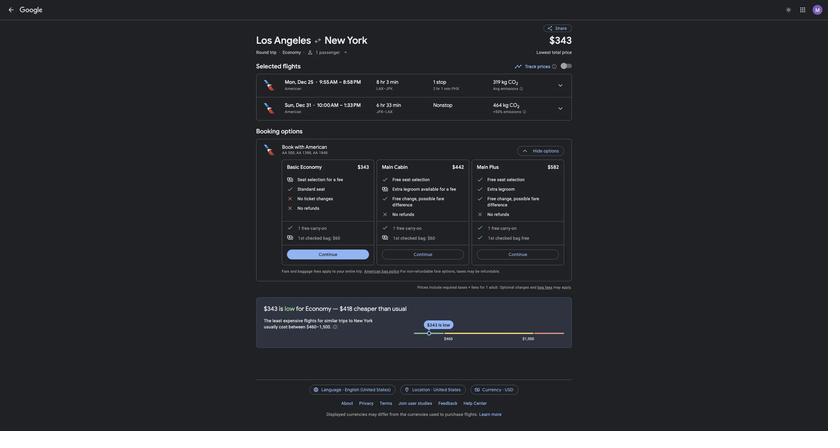 Task type: locate. For each thing, give the bounding box(es) containing it.
1 horizontal spatial free change, possible fare difference
[[488, 196, 539, 208]]

on for plus
[[512, 226, 517, 231]]

refundable
[[415, 270, 433, 274]]

may left differ
[[369, 412, 377, 417]]

3 continue button from the left
[[477, 247, 559, 262]]

new up passenger
[[325, 34, 345, 47]]

kg inside 319 kg co 2
[[502, 79, 507, 85]]

usually
[[264, 325, 278, 330]]

0 vertical spatial and
[[290, 270, 297, 274]]

fare for $442
[[436, 196, 444, 201]]

0 horizontal spatial fee
[[337, 177, 343, 182]]

1 horizontal spatial currencies
[[408, 412, 428, 417]]

co up avg emissions
[[508, 79, 516, 85]]

hr down 1 stop flight. element
[[437, 87, 440, 91]]

2 carry- from the left
[[406, 226, 417, 231]]

phx
[[452, 87, 459, 91]]

kg up avg emissions
[[502, 79, 507, 85]]

2 free seat selection from the left
[[488, 177, 525, 182]]

2 free change, possible fare difference from the left
[[488, 196, 539, 208]]

include
[[429, 286, 442, 290]]

main left cabin
[[382, 164, 393, 171]]

difference down extra legroom
[[488, 203, 507, 208]]

0 vertical spatial dec
[[298, 79, 307, 85]]

1 vertical spatial low
[[443, 323, 450, 328]]

0 horizontal spatial new
[[325, 34, 345, 47]]

main plus
[[477, 164, 499, 171]]

0 horizontal spatial flights
[[283, 63, 301, 70]]

1 inside 1 passenger popup button
[[316, 50, 318, 55]]

2 horizontal spatial 1st
[[488, 236, 494, 241]]

nonstop flight. element
[[433, 102, 453, 109]]

1 vertical spatial is
[[438, 323, 442, 328]]

min for 8 hr 3 min
[[390, 79, 399, 85]]

free change, possible fare difference down extra legroom available for a fee
[[393, 196, 444, 208]]

aa left 1848
[[313, 151, 318, 155]]

no refunds for plus
[[488, 212, 509, 217]]

0 horizontal spatial possible
[[419, 196, 435, 201]]

checked
[[306, 236, 322, 241], [401, 236, 417, 241], [496, 236, 512, 241]]

book with american aa 500, aa 1388, aa 1848
[[282, 144, 328, 155]]

2 horizontal spatial may
[[554, 286, 561, 290]]

avg emissions
[[493, 87, 518, 91]]

bag: for basic economy
[[323, 236, 332, 241]]

2 bag: from the left
[[418, 236, 427, 241]]

Departure time: 10:00 AM. text field
[[317, 102, 339, 109]]

1 horizontal spatial low
[[443, 323, 450, 328]]

bag:
[[323, 236, 332, 241], [418, 236, 427, 241]]

0 horizontal spatial main
[[382, 164, 393, 171]]

0 vertical spatial fee
[[337, 177, 343, 182]]

0 horizontal spatial 1 free carry-on
[[298, 226, 327, 231]]

hr inside 1 stop 2 hr 1 min phx
[[437, 87, 440, 91]]

emissions down 319 kg co 2
[[501, 87, 518, 91]]

free seat selection up extra legroom
[[488, 177, 525, 182]]

0 vertical spatial kg
[[502, 79, 507, 85]]

the
[[400, 412, 407, 417]]

selection up extra legroom
[[507, 177, 525, 182]]

go back image
[[7, 6, 15, 14]]

+
[[468, 286, 471, 290]]

1 vertical spatial new
[[354, 319, 363, 323]]

is for $343 is low
[[438, 323, 442, 328]]

1 on from the left
[[322, 226, 327, 231]]

1 vertical spatial bag
[[382, 270, 388, 274]]

extra for plus
[[488, 187, 498, 192]]

carry- for main plus
[[501, 226, 512, 231]]

economy
[[283, 50, 301, 55], [301, 164, 322, 171], [306, 305, 331, 313]]

2 for 319 kg co
[[516, 81, 518, 86]]

1 legroom from the left
[[404, 187, 420, 192]]

0 horizontal spatial difference
[[393, 203, 413, 208]]

2 horizontal spatial checked
[[496, 236, 512, 241]]

2 checked from the left
[[401, 236, 417, 241]]

flights up mon,
[[283, 63, 301, 70]]

economy up the least expensive flights for similar trips to new york usually cost between $460–1,500.
[[306, 305, 331, 313]]

free
[[302, 226, 310, 231], [397, 226, 405, 231], [492, 226, 499, 231], [522, 236, 529, 241]]

1388,
[[303, 151, 312, 155]]

2 main from the left
[[477, 164, 488, 171]]

 image right trip
[[279, 50, 280, 55]]

refunds down extra legroom available for a fee
[[399, 212, 414, 217]]

0 horizontal spatial low
[[285, 305, 295, 313]]

free change, possible fare difference for main cabin
[[393, 196, 444, 208]]

legroom for main cabin
[[404, 187, 420, 192]]

2 selection from the left
[[412, 177, 430, 182]]

extra down plus
[[488, 187, 498, 192]]

2 down 1 stop flight. element
[[433, 87, 436, 91]]

fees right +
[[472, 286, 479, 290]]

options right hide
[[544, 148, 559, 154]]

1 horizontal spatial checked
[[401, 236, 417, 241]]

 image down "angeles"
[[303, 50, 305, 55]]

2 inside 464 kg co 2
[[517, 104, 520, 110]]

continue button up refundable
[[382, 247, 464, 262]]

$460
[[444, 337, 453, 341]]

continue
[[319, 252, 337, 257], [414, 252, 432, 257], [509, 252, 527, 257]]

1 horizontal spatial on
[[417, 226, 422, 231]]

lax down 33
[[386, 110, 393, 114]]

2 horizontal spatial bag
[[538, 286, 544, 290]]

1 bag: from the left
[[323, 236, 332, 241]]

None text field
[[537, 34, 572, 60]]

for
[[327, 177, 332, 182], [440, 187, 445, 192], [480, 286, 485, 290], [296, 305, 304, 313], [318, 319, 323, 323]]

free
[[393, 177, 401, 182], [488, 177, 496, 182], [393, 196, 401, 201], [488, 196, 496, 201]]

low for $343 is low
[[443, 323, 450, 328]]

taxes right the options,
[[457, 270, 466, 274]]

difference down extra legroom available for a fee
[[393, 203, 413, 208]]

1 vertical spatial hr
[[437, 87, 440, 91]]

min left phx
[[444, 87, 451, 91]]

3 on from the left
[[512, 226, 517, 231]]

standard seat
[[298, 187, 325, 192]]

location
[[412, 387, 430, 393]]

hr left 3
[[381, 79, 385, 85]]

usd
[[505, 387, 514, 393]]

continue button for main cabin
[[382, 247, 464, 262]]

2 change, from the left
[[497, 196, 513, 201]]

min right 3
[[390, 79, 399, 85]]

2 1st from the left
[[393, 236, 399, 241]]

2 horizontal spatial on
[[512, 226, 517, 231]]

low up expensive
[[285, 305, 295, 313]]

2 inside 319 kg co 2
[[516, 81, 518, 86]]

0 horizontal spatial bag:
[[323, 236, 332, 241]]

changes
[[316, 196, 333, 201]]

0 horizontal spatial $60
[[333, 236, 340, 241]]

1 horizontal spatial and
[[530, 286, 537, 290]]

0 vertical spatial options
[[281, 128, 303, 135]]

0 horizontal spatial carry-
[[311, 226, 322, 231]]

1 horizontal spatial refunds
[[399, 212, 414, 217]]

1 currencies from the left
[[347, 412, 367, 417]]

1 vertical spatial dec
[[296, 102, 305, 109]]

0 vertical spatial co
[[508, 79, 516, 85]]

Arrival time: 8:58 PM. text field
[[343, 79, 361, 85]]

refunds down ticket
[[304, 206, 319, 211]]

and right 'fare'
[[290, 270, 297, 274]]

first checked bag costs 60 us dollars element
[[287, 235, 340, 241], [382, 235, 435, 241]]

continue for main cabin
[[414, 252, 432, 257]]

continue for main plus
[[509, 252, 527, 257]]

bag fees button
[[538, 286, 553, 290]]

1 vertical spatial 2
[[433, 87, 436, 91]]

share button
[[544, 25, 572, 32]]

no for main plus
[[488, 212, 493, 217]]

may left be
[[467, 270, 474, 274]]

free seat selection
[[393, 177, 430, 182], [488, 177, 525, 182]]

2 horizontal spatial continue button
[[477, 247, 559, 262]]

for inside the least expensive flights for similar trips to new york usually cost between $460–1,500.
[[318, 319, 323, 323]]

2 1st checked bag: $60 from the left
[[393, 236, 435, 241]]

1 horizontal spatial first checked bag costs 60 us dollars element
[[382, 235, 435, 241]]

 image right 25
[[316, 79, 317, 85]]

free change, possible fare difference down extra legroom
[[488, 196, 539, 208]]

free seat selection down cabin
[[393, 177, 430, 182]]

$343 for $343 is low for economy — $418 cheaper than usual
[[264, 305, 278, 313]]

fare
[[282, 270, 289, 274]]

+50% emissions
[[493, 110, 521, 114]]

Arrival time: 1:33 PM. text field
[[344, 102, 361, 109]]

 image
[[279, 50, 280, 55], [303, 50, 305, 55], [316, 79, 317, 85], [314, 102, 315, 109]]

1 1st checked bag: $60 from the left
[[298, 236, 340, 241]]

1 continue button from the left
[[287, 247, 369, 262]]

economy down "angeles"
[[283, 50, 301, 55]]

share
[[555, 26, 567, 31]]

3 1st from the left
[[488, 236, 494, 241]]

1 horizontal spatial continue
[[414, 252, 432, 257]]

0 horizontal spatial jfk
[[377, 110, 383, 114]]

2 vertical spatial 2
[[517, 104, 520, 110]]

1 horizontal spatial fee
[[450, 187, 456, 192]]

1 free seat selection from the left
[[393, 177, 430, 182]]

1 vertical spatial and
[[530, 286, 537, 290]]

may left "apply."
[[554, 286, 561, 290]]

1 vertical spatial to
[[349, 319, 353, 323]]

emissions for 319 kg co
[[501, 87, 518, 91]]

2 vertical spatial bag
[[538, 286, 544, 290]]

1 free carry-on for basic economy
[[298, 226, 327, 231]]

1 vertical spatial jfk
[[377, 110, 383, 114]]

1 horizontal spatial selection
[[412, 177, 430, 182]]

jfk down 3
[[386, 87, 393, 91]]

hide options
[[533, 148, 559, 154]]

aa down with
[[297, 151, 302, 155]]

min inside 8 hr 3 min lax – jfk
[[390, 79, 399, 85]]

free for plus
[[492, 226, 499, 231]]

york
[[347, 34, 367, 47], [364, 319, 373, 323]]

extra down 'main cabin'
[[393, 187, 403, 192]]

1 possible from the left
[[419, 196, 435, 201]]

possible down extra legroom available for a fee
[[419, 196, 435, 201]]

carry- for main cabin
[[406, 226, 417, 231]]

change, down extra legroom
[[497, 196, 513, 201]]

1st checked bag: $60 for main cabin
[[393, 236, 435, 241]]

1 horizontal spatial main
[[477, 164, 488, 171]]

for up expensive
[[296, 305, 304, 313]]

1
[[316, 50, 318, 55], [433, 79, 435, 85], [441, 87, 443, 91], [298, 226, 301, 231], [393, 226, 396, 231], [488, 226, 491, 231], [486, 286, 488, 290]]

hr right 6
[[381, 102, 385, 109]]

1 free carry-on for main plus
[[488, 226, 517, 231]]

terms link
[[377, 399, 395, 409]]

min right 33
[[393, 102, 401, 109]]

1 horizontal spatial extra
[[488, 187, 498, 192]]

selection up extra legroom available for a fee
[[412, 177, 430, 182]]

2 difference from the left
[[488, 203, 507, 208]]

seat down cabin
[[402, 177, 411, 182]]

2
[[516, 81, 518, 86], [433, 87, 436, 91], [517, 104, 520, 110]]

change, down extra legroom available for a fee
[[402, 196, 418, 201]]

3 continue from the left
[[509, 252, 527, 257]]

 image for sun, dec 31
[[314, 102, 315, 109]]

refunds up first checked bag is free element
[[494, 212, 509, 217]]

1 free carry-on for main cabin
[[393, 226, 422, 231]]

your
[[337, 270, 344, 274]]

2 currencies from the left
[[408, 412, 428, 417]]

american down mon,
[[285, 87, 301, 91]]

$343 inside the $343 lowest total price
[[550, 34, 572, 47]]

2 horizontal spatial to
[[440, 412, 444, 417]]

0 vertical spatial to
[[332, 270, 336, 274]]

continue button down 1st checked bag free
[[477, 247, 559, 262]]

1 carry- from the left
[[311, 226, 322, 231]]

1st checked bag: $60 for basic economy
[[298, 236, 340, 241]]

0 vertical spatial hr
[[381, 79, 385, 85]]

1 vertical spatial min
[[444, 87, 451, 91]]

6
[[377, 102, 379, 109]]

0 horizontal spatial bag
[[382, 270, 388, 274]]

aa down book on the top left of page
[[282, 151, 287, 155]]

 image right 31 on the top left
[[314, 102, 315, 109]]

0 horizontal spatial is
[[279, 305, 283, 313]]

loading results progress bar
[[0, 20, 828, 21]]

english
[[345, 387, 359, 393]]

1 first checked bag costs 60 us dollars element from the left
[[287, 235, 340, 241]]

possible for plus
[[514, 196, 530, 201]]

main left plus
[[477, 164, 488, 171]]

jfk inside 8 hr 3 min lax – jfk
[[386, 87, 393, 91]]

2 extra from the left
[[488, 187, 498, 192]]

help center
[[464, 401, 487, 406]]

selection for main plus
[[507, 177, 525, 182]]

terms
[[380, 401, 392, 406]]

2 continue from the left
[[414, 252, 432, 257]]

angeles
[[274, 34, 311, 47]]

possible down extra legroom
[[514, 196, 530, 201]]

0 vertical spatial is
[[279, 305, 283, 313]]

0 horizontal spatial free change, possible fare difference
[[393, 196, 444, 208]]

(united
[[360, 387, 376, 393]]

31
[[306, 102, 311, 109]]

2 vertical spatial min
[[393, 102, 401, 109]]

0 horizontal spatial free seat selection
[[393, 177, 430, 182]]

9:55 am
[[320, 79, 338, 85]]

1 stop 2 hr 1 min phx
[[433, 79, 459, 91]]

new
[[325, 34, 345, 47], [354, 319, 363, 323]]

lax down 8
[[377, 87, 384, 91]]

2 vertical spatial hr
[[381, 102, 385, 109]]

hr inside 8 hr 3 min lax – jfk
[[381, 79, 385, 85]]

to right used
[[440, 412, 444, 417]]

2 possible from the left
[[514, 196, 530, 201]]

2 horizontal spatial refunds
[[494, 212, 509, 217]]

co inside 464 kg co 2
[[510, 102, 517, 109]]

selected
[[256, 63, 281, 70]]

entire
[[345, 270, 355, 274]]

american up 1848
[[305, 144, 327, 150]]

los
[[256, 34, 272, 47]]

to left your
[[332, 270, 336, 274]]

sun, dec 31
[[285, 102, 311, 109]]

main for main plus
[[477, 164, 488, 171]]

3 1 free carry-on from the left
[[488, 226, 517, 231]]

co for 319 kg co
[[508, 79, 516, 85]]

departing flight on monday, december 25. leaves los angeles international airport at 9:55 am on monday, december 25 and arrives at john f. kennedy international airport at 8:58 pm on monday, december 25. element
[[285, 79, 361, 85]]

options for booking options
[[281, 128, 303, 135]]

legroom down plus
[[499, 187, 515, 192]]

refunds for basic economy
[[304, 206, 319, 211]]

hide
[[533, 148, 543, 154]]

1st for economy
[[298, 236, 304, 241]]

learn more link
[[479, 412, 502, 417]]

purchase
[[445, 412, 463, 417]]

carry- for basic economy
[[311, 226, 322, 231]]

york inside the least expensive flights for similar trips to new york usually cost between $460–1,500.
[[364, 319, 373, 323]]

6 hr 33 min jfk – lax
[[377, 102, 401, 114]]

1 passenger
[[316, 50, 340, 55]]

2 horizontal spatial seat
[[497, 177, 506, 182]]

2 legroom from the left
[[499, 187, 515, 192]]

0 horizontal spatial extra
[[393, 187, 403, 192]]

0 horizontal spatial currencies
[[347, 412, 367, 417]]

1 horizontal spatial jfk
[[386, 87, 393, 91]]

0 horizontal spatial first checked bag costs 60 us dollars element
[[287, 235, 340, 241]]

0 horizontal spatial may
[[369, 412, 377, 417]]

to
[[332, 270, 336, 274], [349, 319, 353, 323], [440, 412, 444, 417]]

1 vertical spatial kg
[[503, 102, 509, 109]]

0 horizontal spatial options
[[281, 128, 303, 135]]

kg up +50% emissions
[[503, 102, 509, 109]]

emissions down 464 kg co 2
[[504, 110, 521, 114]]

1 horizontal spatial 1 free carry-on
[[393, 226, 422, 231]]

continue up refundable
[[414, 252, 432, 257]]

kg inside 464 kg co 2
[[503, 102, 509, 109]]

and right charges
[[530, 286, 537, 290]]

prices
[[417, 286, 428, 290]]

no
[[298, 196, 303, 201], [298, 206, 303, 211], [393, 212, 398, 217], [488, 212, 493, 217]]

for up changes
[[327, 177, 332, 182]]

about link
[[338, 399, 356, 409]]

dec
[[298, 79, 307, 85], [296, 102, 305, 109]]

fees left the apply
[[314, 270, 321, 274]]

1 vertical spatial emissions
[[504, 110, 521, 114]]

1 $60 from the left
[[333, 236, 340, 241]]

legroom left available
[[404, 187, 420, 192]]

–
[[339, 79, 342, 85], [384, 87, 386, 91], [340, 102, 343, 109], [383, 110, 386, 114]]

Los Angeles to New York and back text field
[[256, 34, 529, 47]]

0 horizontal spatial continue button
[[287, 247, 369, 262]]

1 difference from the left
[[393, 203, 413, 208]]

main content containing los angeles
[[256, 20, 578, 348]]

dec left 25
[[298, 79, 307, 85]]

1 continue from the left
[[319, 252, 337, 257]]

1 extra from the left
[[393, 187, 403, 192]]

book
[[282, 144, 294, 150]]

0 horizontal spatial seat
[[317, 187, 325, 192]]

low up the $460
[[443, 323, 450, 328]]

no for main cabin
[[393, 212, 398, 217]]

1 horizontal spatial may
[[467, 270, 474, 274]]

taxes left +
[[458, 286, 467, 290]]

hr for 8 hr 3 min
[[381, 79, 385, 85]]

3 checked from the left
[[496, 236, 512, 241]]

1 horizontal spatial fees
[[472, 286, 479, 290]]

1 vertical spatial flights
[[304, 319, 317, 323]]

free down extra legroom available for a fee
[[393, 196, 401, 201]]

2 vertical spatial may
[[369, 412, 377, 417]]

2 first checked bag costs 60 us dollars element from the left
[[382, 235, 435, 241]]

american down "sun,"
[[285, 110, 301, 114]]

currencies down privacy
[[347, 412, 367, 417]]

0 horizontal spatial lax
[[377, 87, 384, 91]]

1 horizontal spatial bag
[[513, 236, 520, 241]]

usual
[[392, 305, 407, 313]]

main content
[[256, 20, 578, 348]]

trips
[[339, 319, 348, 323]]

fees left "apply."
[[545, 286, 553, 290]]

flight details. return flight on sunday, december 31. leaves john f. kennedy international airport at 10:00 am on sunday, december 31 and arrives at los angeles international airport at 1:33 pm on sunday, december 31. image
[[553, 101, 568, 116]]

1 change, from the left
[[402, 196, 418, 201]]

$60 for cabin
[[428, 236, 435, 241]]

flights up $460–1,500.
[[304, 319, 317, 323]]

co inside 319 kg co 2
[[508, 79, 516, 85]]

1 vertical spatial co
[[510, 102, 517, 109]]

0 horizontal spatial legroom
[[404, 187, 420, 192]]

1 horizontal spatial possible
[[514, 196, 530, 201]]

0 vertical spatial emissions
[[501, 87, 518, 91]]

3 selection from the left
[[507, 177, 525, 182]]

selection up standard seat
[[308, 177, 326, 182]]

0 horizontal spatial 1st
[[298, 236, 304, 241]]

lowest
[[537, 50, 551, 55]]

return flight on sunday, december 31. leaves john f. kennedy international airport at 10:00 am on sunday, december 31 and arrives at los angeles international airport at 1:33 pm on sunday, december 31. element
[[285, 102, 361, 109]]

economy down the 1388,
[[301, 164, 322, 171]]

0 vertical spatial low
[[285, 305, 295, 313]]

join user studies link
[[395, 399, 435, 409]]

1 1st from the left
[[298, 236, 304, 241]]

$343 for $343
[[358, 164, 369, 171]]

2 1 free carry-on from the left
[[393, 226, 422, 231]]

3 carry- from the left
[[501, 226, 512, 231]]

dec left 31 on the top left
[[296, 102, 305, 109]]

bag
[[513, 236, 520, 241], [382, 270, 388, 274], [538, 286, 544, 290]]

1 horizontal spatial change,
[[497, 196, 513, 201]]

currencies
[[347, 412, 367, 417], [408, 412, 428, 417]]

1 horizontal spatial 1st checked bag: $60
[[393, 236, 435, 241]]

1 horizontal spatial difference
[[488, 203, 507, 208]]

currencies down join user studies
[[408, 412, 428, 417]]

displayed currencies may differ from the currencies used to purchase flights. learn more
[[326, 412, 502, 417]]

—
[[333, 305, 338, 313]]

free down 'main cabin'
[[393, 177, 401, 182]]

1st checked bag: $60
[[298, 236, 340, 241], [393, 236, 435, 241]]

1st
[[298, 236, 304, 241], [393, 236, 399, 241], [488, 236, 494, 241]]

1 main from the left
[[382, 164, 393, 171]]

seat up extra legroom
[[497, 177, 506, 182]]

1st inside first checked bag is free element
[[488, 236, 494, 241]]

options inside dropdown button
[[544, 148, 559, 154]]

seat down seat selection for a fee
[[317, 187, 325, 192]]

hr inside 6 hr 33 min jfk – lax
[[381, 102, 385, 109]]

1 1 free carry-on from the left
[[298, 226, 327, 231]]

2 $60 from the left
[[428, 236, 435, 241]]

flight details. departing flight on monday, december 25. leaves los angeles international airport at 9:55 am on monday, december 25 and arrives at john f. kennedy international airport at 8:58 pm on monday, december 25. image
[[553, 78, 568, 93]]

options
[[281, 128, 303, 135], [544, 148, 559, 154]]

2 up avg emissions
[[516, 81, 518, 86]]

seat
[[298, 177, 306, 182]]

total duration 6 hr 33 min. element
[[377, 102, 433, 109]]

continue up the apply
[[319, 252, 337, 257]]

to right trips
[[349, 319, 353, 323]]

continue down 1st checked bag free
[[509, 252, 527, 257]]

on for economy
[[322, 226, 327, 231]]

2 horizontal spatial 1 free carry-on
[[488, 226, 517, 231]]

seat
[[402, 177, 411, 182], [497, 177, 506, 182], [317, 187, 325, 192]]

0 horizontal spatial on
[[322, 226, 327, 231]]

continue button up the apply
[[287, 247, 369, 262]]

may
[[467, 270, 474, 274], [554, 286, 561, 290], [369, 412, 377, 417]]

total duration 8 hr 3 min. element
[[377, 79, 433, 86]]

1 vertical spatial york
[[364, 319, 373, 323]]

seat for main cabin
[[402, 177, 411, 182]]

policy
[[389, 270, 399, 274]]

aa
[[282, 151, 287, 155], [297, 151, 302, 155], [313, 151, 318, 155]]

co
[[508, 79, 516, 85], [510, 102, 517, 109]]

change,
[[402, 196, 418, 201], [497, 196, 513, 201]]

new down cheaper
[[354, 319, 363, 323]]

min inside 6 hr 33 min jfk – lax
[[393, 102, 401, 109]]

co up +50% emissions
[[510, 102, 517, 109]]

0 vertical spatial lax
[[377, 87, 384, 91]]

for up $460–1,500.
[[318, 319, 323, 323]]

0 vertical spatial taxes
[[457, 270, 466, 274]]

1 horizontal spatial seat
[[402, 177, 411, 182]]

1 checked from the left
[[306, 236, 322, 241]]

1 horizontal spatial to
[[349, 319, 353, 323]]

list
[[257, 74, 572, 120]]

2 continue button from the left
[[382, 247, 464, 262]]

2 on from the left
[[417, 226, 422, 231]]

2 inside 1 stop 2 hr 1 min phx
[[433, 87, 436, 91]]

about
[[341, 401, 353, 406]]

0 vertical spatial 2
[[516, 81, 518, 86]]

1st for cabin
[[393, 236, 399, 241]]

1 free change, possible fare difference from the left
[[393, 196, 444, 208]]

2 up +50% emissions
[[517, 104, 520, 110]]

lax inside 8 hr 3 min lax – jfk
[[377, 87, 384, 91]]

options up book on the top left of page
[[281, 128, 303, 135]]

jfk down 6
[[377, 110, 383, 114]]

selection for main cabin
[[412, 177, 430, 182]]

$343 lowest total price
[[537, 34, 572, 55]]



Task type: vqa. For each thing, say whether or not it's contained in the screenshot.
SEARCH BOX
no



Task type: describe. For each thing, give the bounding box(es) containing it.
new inside the least expensive flights for similar trips to new york usually cost between $460–1,500.
[[354, 319, 363, 323]]

no refunds for cabin
[[393, 212, 414, 217]]

464
[[493, 102, 502, 109]]

8:58 pm
[[343, 79, 361, 85]]

is for $343 is low for economy — $418 cheaper than usual
[[279, 305, 283, 313]]

differ
[[378, 412, 389, 417]]

possible for cabin
[[419, 196, 435, 201]]

1 passenger button
[[305, 45, 351, 60]]

$418
[[340, 305, 352, 313]]

round
[[256, 50, 269, 55]]

0 vertical spatial economy
[[283, 50, 301, 55]]

ticket
[[304, 196, 315, 201]]

learn
[[479, 412, 490, 417]]

main for main cabin
[[382, 164, 393, 171]]

legroom for main plus
[[499, 187, 515, 192]]

+50%
[[493, 110, 503, 114]]

no refunds for economy
[[298, 206, 319, 211]]

between
[[289, 325, 305, 330]]

emissions for 464 kg co
[[504, 110, 521, 114]]

kg for 319
[[502, 79, 507, 85]]

options,
[[442, 270, 456, 274]]

low for $343 is low for economy — $418 cheaper than usual
[[285, 305, 295, 313]]

new york
[[325, 34, 367, 47]]

refunds for main plus
[[494, 212, 509, 217]]

apply.
[[562, 286, 572, 290]]

$343 for $343 is low
[[427, 323, 437, 328]]

optional
[[500, 286, 514, 290]]

than
[[378, 305, 391, 313]]

 image for round trip
[[279, 50, 280, 55]]

from
[[390, 412, 399, 417]]

343 us dollars element
[[550, 34, 572, 47]]

be
[[475, 270, 480, 274]]

$343 is low
[[427, 323, 450, 328]]

learn more about tracked prices image
[[552, 64, 557, 69]]

adult.
[[489, 286, 499, 290]]

– inside 6 hr 33 min jfk – lax
[[383, 110, 386, 114]]

0 vertical spatial new
[[325, 34, 345, 47]]

refundable.
[[481, 270, 500, 274]]

free seat selection for main cabin
[[393, 177, 430, 182]]

free change, possible fare difference for main plus
[[488, 196, 539, 208]]

american inside the "book with american aa 500, aa 1388, aa 1848"
[[305, 144, 327, 150]]

flights inside the least expensive flights for similar trips to new york usually cost between $460–1,500.
[[304, 319, 317, 323]]

list containing mon, dec 25
[[257, 74, 572, 120]]

9:55 am – 8:58 pm
[[320, 79, 361, 85]]

1st checked bag free
[[488, 236, 529, 241]]

1848
[[319, 151, 328, 155]]

more
[[492, 412, 502, 417]]

the
[[264, 319, 271, 323]]

sun,
[[285, 102, 295, 109]]

continue button for main plus
[[477, 247, 559, 262]]

apply
[[322, 270, 331, 274]]

0 horizontal spatial to
[[332, 270, 336, 274]]

1 aa from the left
[[282, 151, 287, 155]]

lax inside 6 hr 33 min jfk – lax
[[386, 110, 393, 114]]

avg
[[493, 87, 500, 91]]

first checked bag costs 60 us dollars element for economy
[[287, 235, 340, 241]]

checked for main cabin
[[401, 236, 417, 241]]

3 aa from the left
[[313, 151, 318, 155]]

0 vertical spatial york
[[347, 34, 367, 47]]

464 kg co 2
[[493, 102, 520, 110]]

0 horizontal spatial fees
[[314, 270, 321, 274]]

Departure time: 9:55 AM. text field
[[320, 79, 338, 85]]

standard
[[298, 187, 315, 192]]

co for 464 kg co
[[510, 102, 517, 109]]

basic economy
[[287, 164, 322, 171]]

states
[[448, 387, 461, 393]]

basic
[[287, 164, 299, 171]]

1 horizontal spatial a
[[446, 187, 449, 192]]

bag: for main cabin
[[418, 236, 427, 241]]

difference for main cabin
[[393, 203, 413, 208]]

extra legroom
[[488, 187, 515, 192]]

Flight numbers AA 500, AA 1388, AA 1848 text field
[[282, 151, 328, 155]]

language
[[321, 387, 341, 393]]

free seat selection for main plus
[[488, 177, 525, 182]]

available
[[421, 187, 439, 192]]

main cabin
[[382, 164, 408, 171]]

2 for 464 kg co
[[517, 104, 520, 110]]

with
[[295, 144, 304, 150]]

1 vertical spatial fee
[[450, 187, 456, 192]]

$343 for $343 lowest total price
[[550, 34, 572, 47]]

2 horizontal spatial fees
[[545, 286, 553, 290]]

1 stop flight. element
[[433, 79, 446, 86]]

for left "adult."
[[480, 286, 485, 290]]

required
[[443, 286, 457, 290]]

free down extra legroom
[[488, 196, 496, 201]]

for right available
[[440, 187, 445, 192]]

track
[[525, 64, 536, 69]]

1 vertical spatial taxes
[[458, 286, 467, 290]]

first checked bag costs 60 us dollars element for cabin
[[382, 235, 435, 241]]

seat for main plus
[[497, 177, 506, 182]]

checked for basic economy
[[306, 236, 322, 241]]

319 kg co 2
[[493, 79, 518, 86]]

$343 is low for economy — $418 cheaper than usual
[[264, 305, 407, 313]]

0 horizontal spatial and
[[290, 270, 297, 274]]

$60 for economy
[[333, 236, 340, 241]]

stop
[[436, 79, 446, 85]]

price
[[562, 50, 572, 55]]

learn more about price insights image
[[333, 325, 338, 330]]

mon, dec 25
[[285, 79, 314, 85]]

fare and baggage fees apply to your entire trip. american bag policy for non-refundable fare options, taxes may be refundable.
[[282, 270, 500, 274]]

10:00 am
[[317, 102, 339, 109]]

kg for 464
[[503, 102, 509, 109]]

for
[[400, 270, 406, 274]]

american right trip.
[[364, 270, 381, 274]]

to inside the least expensive flights for similar trips to new york usually cost between $460–1,500.
[[349, 319, 353, 323]]

2 aa from the left
[[297, 151, 302, 155]]

options for hide options
[[544, 148, 559, 154]]

min for 6 hr 33 min
[[393, 102, 401, 109]]

change, for main cabin
[[402, 196, 418, 201]]

help
[[464, 401, 473, 406]]

8
[[377, 79, 379, 85]]

min inside 1 stop 2 hr 1 min phx
[[444, 87, 451, 91]]

dec for sun,
[[296, 102, 305, 109]]

difference for main plus
[[488, 203, 507, 208]]

jfk inside 6 hr 33 min jfk – lax
[[377, 110, 383, 114]]

united
[[434, 387, 447, 393]]

cabin
[[394, 164, 408, 171]]

– inside 8 hr 3 min lax – jfk
[[384, 87, 386, 91]]

displayed
[[326, 412, 346, 417]]

10:00 am – 1:33 pm
[[317, 102, 361, 109]]

flights.
[[465, 412, 478, 417]]

round trip
[[256, 50, 277, 55]]

 image for mon, dec 25
[[316, 79, 317, 85]]

used
[[429, 412, 439, 417]]

feedback link
[[435, 399, 461, 409]]

none text field containing $343
[[537, 34, 572, 60]]

2 vertical spatial economy
[[306, 305, 331, 313]]

change appearance image
[[781, 2, 796, 17]]

studies
[[418, 401, 432, 406]]

0 horizontal spatial a
[[333, 177, 336, 182]]

$582
[[548, 164, 559, 171]]

nonstop
[[433, 102, 453, 109]]

mon,
[[285, 79, 296, 85]]

fare for $582
[[531, 196, 539, 201]]

layover (1 of 1) is a 2 hr 1 min layover at phoenix sky harbor international airport in phoenix. element
[[433, 86, 490, 91]]

join user studies
[[398, 401, 432, 406]]

33
[[386, 102, 392, 109]]

first checked bag is free element
[[477, 235, 529, 241]]

free down plus
[[488, 177, 496, 182]]

selected flights
[[256, 63, 301, 70]]

help center link
[[461, 399, 490, 409]]

center
[[474, 401, 487, 406]]

change, for main plus
[[497, 196, 513, 201]]

25
[[308, 79, 314, 85]]

refunds for main cabin
[[399, 212, 414, 217]]

$442
[[453, 164, 464, 171]]

free for cabin
[[397, 226, 405, 231]]

plus
[[489, 164, 499, 171]]

feedback
[[438, 401, 458, 406]]

1 vertical spatial economy
[[301, 164, 322, 171]]

on for cabin
[[417, 226, 422, 231]]

privacy link
[[356, 399, 377, 409]]

expensive
[[283, 319, 303, 323]]

8 hr 3 min lax – jfk
[[377, 79, 399, 91]]

baggage
[[298, 270, 313, 274]]

0 vertical spatial bag
[[513, 236, 520, 241]]

3
[[386, 79, 389, 85]]

2 vertical spatial to
[[440, 412, 444, 417]]

extra for cabin
[[393, 187, 403, 192]]

prices include required taxes + fees for 1 adult. optional charges and bag fees may apply.
[[417, 286, 572, 290]]

dec for mon,
[[298, 79, 307, 85]]

least
[[273, 319, 282, 323]]

hr for 6 hr 33 min
[[381, 102, 385, 109]]

1 selection from the left
[[308, 177, 326, 182]]

no for basic economy
[[298, 206, 303, 211]]

free for economy
[[302, 226, 310, 231]]

user
[[408, 401, 417, 406]]



